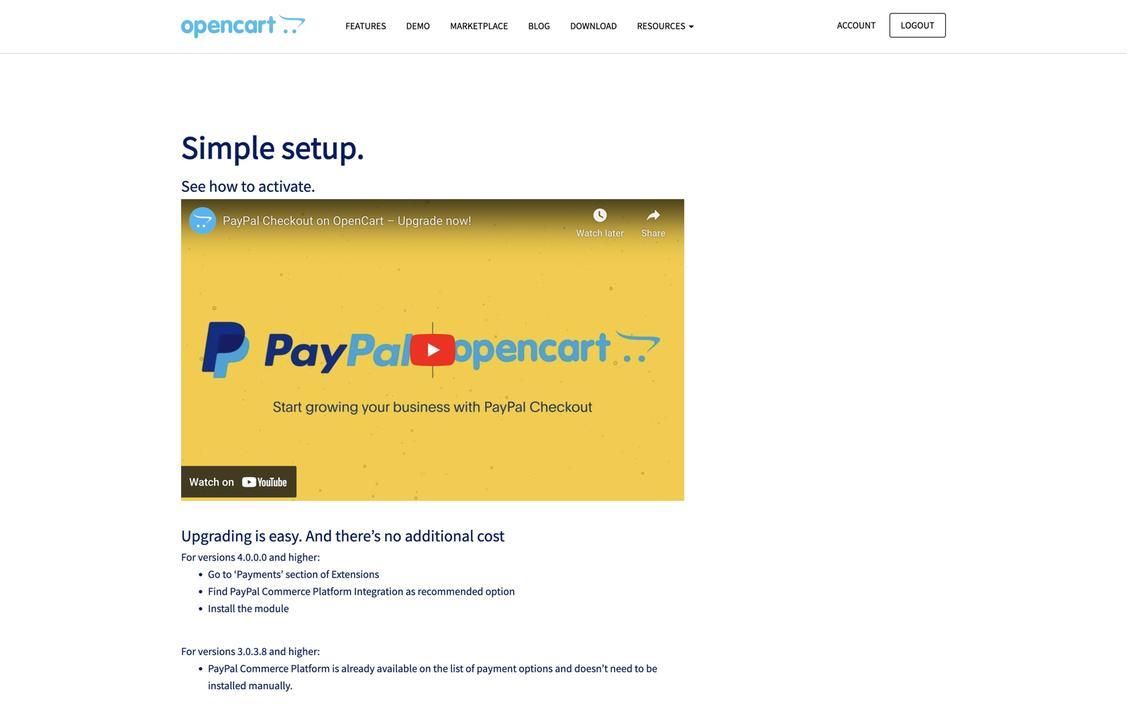Task type: vqa. For each thing, say whether or not it's contained in the screenshot.
the leftmost is
yes



Task type: describe. For each thing, give the bounding box(es) containing it.
demo link
[[396, 14, 440, 38]]

is inside upgrading is easy. and there's no additional cost for versions 4.0.0.0 and higher: go to 'payments' section of extensions find paypal commerce platform integration as recommended option install the module
[[255, 526, 266, 546]]

options
[[519, 662, 553, 676]]

higher: inside upgrading is easy. and there's no additional cost for versions 4.0.0.0 and higher: go to 'payments' section of extensions find paypal commerce platform integration as recommended option install the module
[[288, 551, 320, 564]]

option
[[486, 585, 515, 599]]

versions inside upgrading is easy. and there's no additional cost for versions 4.0.0.0 and higher: go to 'payments' section of extensions find paypal commerce platform integration as recommended option install the module
[[198, 551, 235, 564]]

activate.
[[258, 176, 315, 196]]

on
[[419, 662, 431, 676]]

download link
[[560, 14, 627, 38]]

opencart - paypal checkout integration image
[[181, 14, 305, 38]]

is inside for versions 3.0.3.8 and higher: paypal commerce platform is already available on the list of payment options and doesn't need to be installed manually.
[[332, 662, 339, 676]]

setup.
[[282, 127, 365, 167]]

marketplace link
[[440, 14, 518, 38]]

paypal inside upgrading is easy. and there's no additional cost for versions 4.0.0.0 and higher: go to 'payments' section of extensions find paypal commerce platform integration as recommended option install the module
[[230, 585, 260, 599]]

for versions 3.0.3.8 and higher: paypal commerce platform is already available on the list of payment options and doesn't need to be installed manually.
[[181, 645, 658, 693]]

upgrading
[[181, 526, 252, 546]]

how
[[209, 176, 238, 196]]

the inside upgrading is easy. and there's no additional cost for versions 4.0.0.0 and higher: go to 'payments' section of extensions find paypal commerce platform integration as recommended option install the module
[[237, 602, 252, 616]]

resources
[[637, 20, 687, 32]]

cost
[[477, 526, 505, 546]]

manually.
[[249, 679, 293, 693]]

simple setup.
[[181, 127, 365, 167]]

section
[[286, 568, 318, 581]]

available
[[377, 662, 417, 676]]

additional
[[405, 526, 474, 546]]

for inside upgrading is easy. and there's no additional cost for versions 4.0.0.0 and higher: go to 'payments' section of extensions find paypal commerce platform integration as recommended option install the module
[[181, 551, 196, 564]]

marketplace
[[450, 20, 508, 32]]

demo
[[406, 20, 430, 32]]

1 vertical spatial and
[[269, 645, 286, 658]]

there's
[[335, 526, 381, 546]]

easy.
[[269, 526, 303, 546]]

of inside for versions 3.0.3.8 and higher: paypal commerce platform is already available on the list of payment options and doesn't need to be installed manually.
[[466, 662, 475, 676]]

of inside upgrading is easy. and there's no additional cost for versions 4.0.0.0 and higher: go to 'payments' section of extensions find paypal commerce platform integration as recommended option install the module
[[320, 568, 329, 581]]

doesn't
[[574, 662, 608, 676]]

4.0.0.0
[[237, 551, 267, 564]]

'payments'
[[234, 568, 283, 581]]

install
[[208, 602, 235, 616]]

find
[[208, 585, 228, 599]]

blog
[[528, 20, 550, 32]]

upgrading is easy. and there's no additional cost for versions 4.0.0.0 and higher: go to 'payments' section of extensions find paypal commerce platform integration as recommended option install the module
[[181, 526, 515, 616]]

commerce inside upgrading is easy. and there's no additional cost for versions 4.0.0.0 and higher: go to 'payments' section of extensions find paypal commerce platform integration as recommended option install the module
[[262, 585, 311, 599]]

versions inside for versions 3.0.3.8 and higher: paypal commerce platform is already available on the list of payment options and doesn't need to be installed manually.
[[198, 645, 235, 658]]

logout
[[901, 19, 935, 31]]

the inside for versions 3.0.3.8 and higher: paypal commerce platform is already available on the list of payment options and doesn't need to be installed manually.
[[433, 662, 448, 676]]

go
[[208, 568, 220, 581]]



Task type: locate. For each thing, give the bounding box(es) containing it.
to right how in the left of the page
[[241, 176, 255, 196]]

paypal down ''payments''
[[230, 585, 260, 599]]

for left "3.0.3.8"
[[181, 645, 196, 658]]

2 vertical spatial to
[[635, 662, 644, 676]]

account
[[837, 19, 876, 31]]

0 vertical spatial for
[[181, 551, 196, 564]]

the right install at the bottom left of the page
[[237, 602, 252, 616]]

2 horizontal spatial to
[[635, 662, 644, 676]]

0 vertical spatial higher:
[[288, 551, 320, 564]]

0 horizontal spatial of
[[320, 568, 329, 581]]

1 horizontal spatial the
[[433, 662, 448, 676]]

2 for from the top
[[181, 645, 196, 658]]

be
[[646, 662, 658, 676]]

blog link
[[518, 14, 560, 38]]

2 versions from the top
[[198, 645, 235, 658]]

the
[[237, 602, 252, 616], [433, 662, 448, 676]]

1 vertical spatial commerce
[[240, 662, 289, 676]]

resources link
[[627, 14, 704, 38]]

higher: up section
[[288, 551, 320, 564]]

paypal up installed
[[208, 662, 238, 676]]

1 horizontal spatial is
[[332, 662, 339, 676]]

1 vertical spatial the
[[433, 662, 448, 676]]

paypal inside for versions 3.0.3.8 and higher: paypal commerce platform is already available on the list of payment options and doesn't need to be installed manually.
[[208, 662, 238, 676]]

0 vertical spatial commerce
[[262, 585, 311, 599]]

versions
[[198, 551, 235, 564], [198, 645, 235, 658]]

0 vertical spatial paypal
[[230, 585, 260, 599]]

higher:
[[288, 551, 320, 564], [288, 645, 320, 658]]

commerce inside for versions 3.0.3.8 and higher: paypal commerce platform is already available on the list of payment options and doesn't need to be installed manually.
[[240, 662, 289, 676]]

of right section
[[320, 568, 329, 581]]

higher: up manually. in the left bottom of the page
[[288, 645, 320, 658]]

integration
[[354, 585, 404, 599]]

0 vertical spatial to
[[241, 176, 255, 196]]

1 vertical spatial higher:
[[288, 645, 320, 658]]

simple
[[181, 127, 275, 167]]

0 vertical spatial platform
[[313, 585, 352, 599]]

payment
[[477, 662, 517, 676]]

platform up manually. in the left bottom of the page
[[291, 662, 330, 676]]

and left doesn't
[[555, 662, 572, 676]]

1 vertical spatial paypal
[[208, 662, 238, 676]]

platform inside for versions 3.0.3.8 and higher: paypal commerce platform is already available on the list of payment options and doesn't need to be installed manually.
[[291, 662, 330, 676]]

platform inside upgrading is easy. and there's no additional cost for versions 4.0.0.0 and higher: go to 'payments' section of extensions find paypal commerce platform integration as recommended option install the module
[[313, 585, 352, 599]]

commerce up manually. in the left bottom of the page
[[240, 662, 289, 676]]

to right go
[[223, 568, 232, 581]]

is left the already
[[332, 662, 339, 676]]

is up the 4.0.0.0
[[255, 526, 266, 546]]

and inside upgrading is easy. and there's no additional cost for versions 4.0.0.0 and higher: go to 'payments' section of extensions find paypal commerce platform integration as recommended option install the module
[[269, 551, 286, 564]]

1 for from the top
[[181, 551, 196, 564]]

of right the list
[[466, 662, 475, 676]]

higher: inside for versions 3.0.3.8 and higher: paypal commerce platform is already available on the list of payment options and doesn't need to be installed manually.
[[288, 645, 320, 658]]

see how to activate.
[[181, 176, 315, 196]]

for inside for versions 3.0.3.8 and higher: paypal commerce platform is already available on the list of payment options and doesn't need to be installed manually.
[[181, 645, 196, 658]]

1 horizontal spatial of
[[466, 662, 475, 676]]

0 vertical spatial is
[[255, 526, 266, 546]]

download
[[570, 20, 617, 32]]

and right "3.0.3.8"
[[269, 645, 286, 658]]

1 vertical spatial to
[[223, 568, 232, 581]]

1 vertical spatial for
[[181, 645, 196, 658]]

1 versions from the top
[[198, 551, 235, 564]]

recommended
[[418, 585, 483, 599]]

1 vertical spatial is
[[332, 662, 339, 676]]

versions up go
[[198, 551, 235, 564]]

to inside for versions 3.0.3.8 and higher: paypal commerce platform is already available on the list of payment options and doesn't need to be installed manually.
[[635, 662, 644, 676]]

and down easy.
[[269, 551, 286, 564]]

features link
[[336, 14, 396, 38]]

to
[[241, 176, 255, 196], [223, 568, 232, 581], [635, 662, 644, 676]]

as
[[406, 585, 416, 599]]

see
[[181, 176, 206, 196]]

platform
[[313, 585, 352, 599], [291, 662, 330, 676]]

for down upgrading on the bottom of page
[[181, 551, 196, 564]]

1 vertical spatial versions
[[198, 645, 235, 658]]

1 vertical spatial of
[[466, 662, 475, 676]]

the right on
[[433, 662, 448, 676]]

already
[[341, 662, 375, 676]]

for
[[181, 551, 196, 564], [181, 645, 196, 658]]

0 horizontal spatial to
[[223, 568, 232, 581]]

list
[[450, 662, 464, 676]]

0 vertical spatial of
[[320, 568, 329, 581]]

paypal
[[230, 585, 260, 599], [208, 662, 238, 676]]

of
[[320, 568, 329, 581], [466, 662, 475, 676]]

platform down extensions
[[313, 585, 352, 599]]

commerce
[[262, 585, 311, 599], [240, 662, 289, 676]]

need
[[610, 662, 633, 676]]

module
[[254, 602, 289, 616]]

0 vertical spatial versions
[[198, 551, 235, 564]]

extensions
[[331, 568, 379, 581]]

features
[[346, 20, 386, 32]]

0 vertical spatial and
[[269, 551, 286, 564]]

1 higher: from the top
[[288, 551, 320, 564]]

is
[[255, 526, 266, 546], [332, 662, 339, 676]]

versions left "3.0.3.8"
[[198, 645, 235, 658]]

commerce up the module
[[262, 585, 311, 599]]

3.0.3.8
[[237, 645, 267, 658]]

2 higher: from the top
[[288, 645, 320, 658]]

and
[[306, 526, 332, 546]]

installed
[[208, 679, 246, 693]]

2 vertical spatial and
[[555, 662, 572, 676]]

to left be
[[635, 662, 644, 676]]

1 horizontal spatial to
[[241, 176, 255, 196]]

1 vertical spatial platform
[[291, 662, 330, 676]]

0 horizontal spatial is
[[255, 526, 266, 546]]

account link
[[826, 13, 887, 38]]

and
[[269, 551, 286, 564], [269, 645, 286, 658], [555, 662, 572, 676]]

no
[[384, 526, 402, 546]]

to inside upgrading is easy. and there's no additional cost for versions 4.0.0.0 and higher: go to 'payments' section of extensions find paypal commerce platform integration as recommended option install the module
[[223, 568, 232, 581]]

logout link
[[890, 13, 946, 38]]

0 vertical spatial the
[[237, 602, 252, 616]]

0 horizontal spatial the
[[237, 602, 252, 616]]



